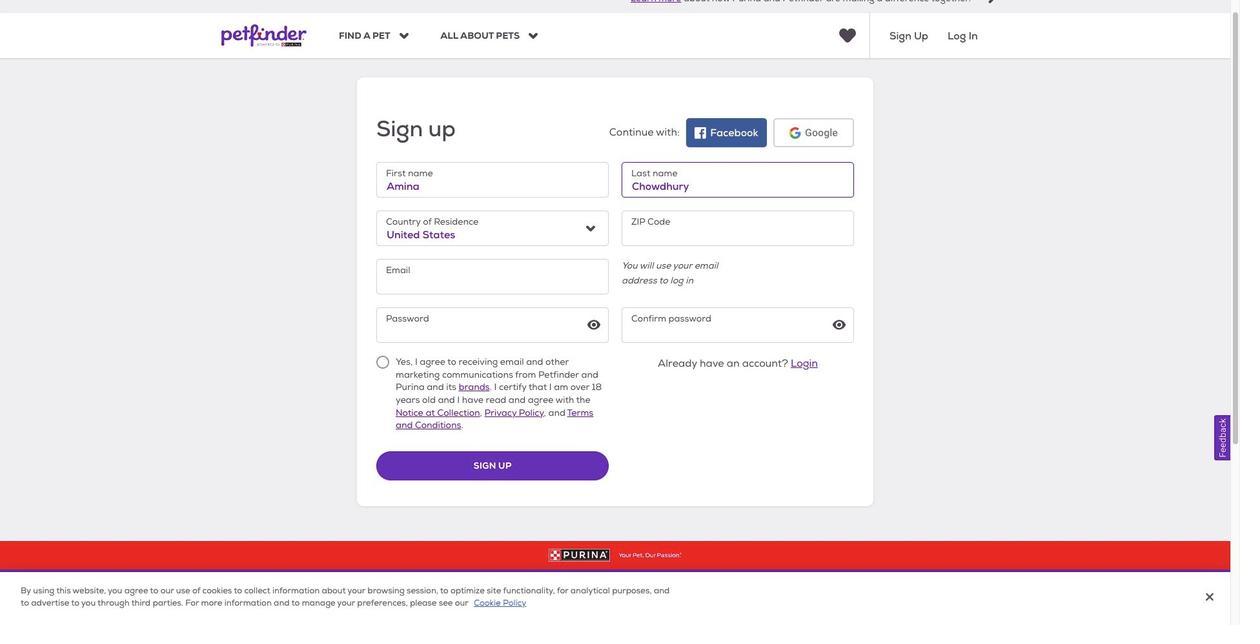 Task type: vqa. For each thing, say whether or not it's contained in the screenshot.
ZIP CODE text box
yes



Task type: locate. For each thing, give the bounding box(es) containing it.
None text field
[[376, 162, 609, 198], [622, 162, 854, 198], [376, 162, 609, 198], [622, 162, 854, 198]]

None email field
[[376, 259, 609, 295]]

2 petfinder home image from the top
[[221, 596, 303, 619]]

None password field
[[376, 307, 609, 343], [622, 307, 854, 343], [376, 307, 609, 343], [622, 307, 854, 343]]

1 vertical spatial petfinder home image
[[221, 596, 303, 619]]

privacy alert dialog
[[0, 572, 1231, 625]]

0 vertical spatial petfinder home image
[[221, 13, 307, 58]]

petfinder home image
[[221, 13, 307, 58], [221, 596, 303, 619]]

footer
[[0, 541, 1231, 625]]

4 list item from the top
[[376, 592, 431, 619]]

1 petfinder home image from the top
[[221, 13, 307, 58]]

list item
[[376, 380, 432, 418], [376, 530, 417, 556], [376, 561, 430, 587], [376, 592, 431, 619]]

1 list item from the top
[[376, 380, 432, 418]]

list
[[376, 380, 432, 619]]



Task type: describe. For each thing, give the bounding box(es) containing it.
ZIP Code text field
[[622, 211, 854, 246]]

purina your pet, our passion image
[[0, 549, 1231, 562]]

2 list item from the top
[[376, 530, 417, 556]]

3 list item from the top
[[376, 561, 430, 587]]



